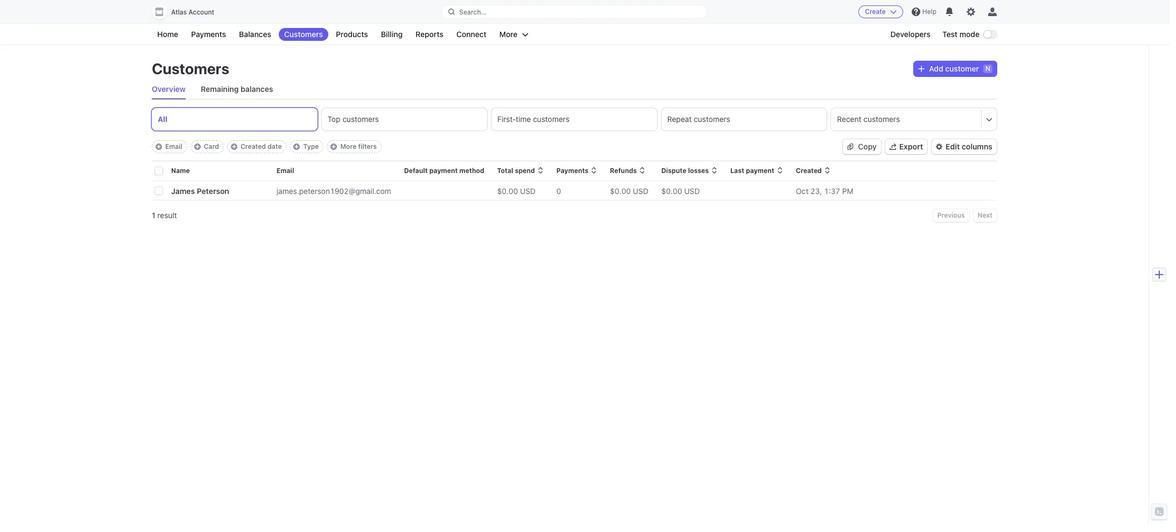 Task type: describe. For each thing, give the bounding box(es) containing it.
top customers link
[[322, 108, 487, 131]]

Search… search field
[[442, 5, 706, 19]]

james
[[171, 186, 195, 196]]

atlas account
[[171, 8, 214, 16]]

2 $0.00 usd from the left
[[610, 186, 648, 196]]

developers
[[890, 30, 931, 39]]

account
[[189, 8, 214, 16]]

previous
[[937, 212, 965, 220]]

default payment method
[[404, 167, 484, 175]]

add more filters image
[[331, 144, 337, 150]]

time
[[516, 115, 531, 124]]

tab list containing overview
[[152, 80, 997, 100]]

james peterson link
[[171, 182, 242, 200]]

type
[[303, 143, 319, 151]]

1
[[152, 211, 155, 220]]

last payment
[[730, 167, 774, 175]]

atlas account button
[[152, 4, 225, 19]]

filters
[[358, 143, 377, 151]]

1 $0.00 usd from the left
[[497, 186, 536, 196]]

payments link
[[186, 28, 231, 41]]

repeat customers link
[[661, 108, 827, 131]]

add customer
[[929, 64, 979, 73]]

method
[[459, 167, 484, 175]]

products link
[[330, 28, 373, 41]]

Select All checkbox
[[155, 167, 163, 175]]

1 result
[[152, 211, 177, 220]]

overview
[[152, 84, 186, 94]]

help
[[922, 8, 936, 16]]

1:37
[[824, 186, 840, 196]]

products
[[336, 30, 368, 39]]

created date
[[241, 143, 282, 151]]

recent customers link
[[831, 108, 981, 131]]

0 link
[[556, 182, 610, 200]]

billing link
[[376, 28, 408, 41]]

overview link
[[152, 80, 186, 99]]

edit columns button
[[932, 139, 997, 154]]

edit
[[946, 142, 960, 151]]

more filters
[[340, 143, 377, 151]]

3 $0.00 usd link from the left
[[661, 182, 730, 200]]

customers for recent customers
[[863, 115, 900, 124]]

atlas
[[171, 8, 187, 16]]

svg image
[[847, 144, 854, 150]]

customer
[[945, 64, 979, 73]]

1 $0.00 from the left
[[497, 186, 518, 196]]

columns
[[962, 142, 992, 151]]

customers for top customers
[[342, 115, 379, 124]]

balances
[[239, 30, 271, 39]]

3 $0.00 usd from the left
[[661, 186, 700, 196]]

test mode
[[942, 30, 980, 39]]

next
[[978, 212, 992, 220]]

billing
[[381, 30, 403, 39]]

0 vertical spatial customers
[[284, 30, 323, 39]]

payment for last
[[746, 167, 774, 175]]

copy button
[[843, 139, 881, 154]]

add
[[929, 64, 943, 73]]

first-time customers link
[[491, 108, 657, 131]]

reports
[[416, 30, 443, 39]]

dispute losses
[[661, 167, 709, 175]]

toolbar containing email
[[152, 140, 382, 153]]

james.peterson1902@gmail.com
[[277, 186, 391, 196]]

more for more filters
[[340, 143, 356, 151]]

last
[[730, 167, 744, 175]]

mode
[[959, 30, 980, 39]]

total
[[497, 167, 513, 175]]

dispute
[[661, 167, 686, 175]]

james peterson
[[171, 186, 229, 196]]

add card image
[[194, 144, 201, 150]]

edit columns
[[946, 142, 992, 151]]

created for created date
[[241, 143, 266, 151]]

first-
[[497, 115, 516, 124]]

previous button
[[933, 209, 969, 222]]

help button
[[907, 3, 941, 20]]

date
[[268, 143, 282, 151]]

1 vertical spatial payments
[[556, 167, 588, 175]]

remaining balances
[[201, 84, 273, 94]]

recent customers
[[837, 115, 900, 124]]

spend
[[515, 167, 535, 175]]

payment for default
[[429, 167, 458, 175]]



Task type: vqa. For each thing, say whether or not it's contained in the screenshot.
Card
yes



Task type: locate. For each thing, give the bounding box(es) containing it.
1 horizontal spatial $0.00
[[610, 186, 631, 196]]

balances link
[[234, 28, 277, 41]]

1 tab list from the top
[[152, 80, 997, 100]]

3 usd from the left
[[684, 186, 700, 196]]

Select Item checkbox
[[155, 187, 163, 195]]

customers for repeat customers
[[694, 115, 730, 124]]

0 horizontal spatial more
[[340, 143, 356, 151]]

customers right time
[[533, 115, 569, 124]]

$0.00 usd link down the spend
[[497, 182, 556, 200]]

$0.00 usd link down the refunds
[[610, 182, 661, 200]]

email
[[165, 143, 182, 151], [277, 167, 294, 175]]

2 usd from the left
[[633, 186, 648, 196]]

0 horizontal spatial usd
[[520, 186, 536, 196]]

notifications image
[[945, 8, 954, 16]]

all
[[158, 115, 167, 124]]

tab list containing all
[[152, 108, 997, 131]]

1 horizontal spatial usd
[[633, 186, 648, 196]]

result
[[157, 211, 177, 220]]

0
[[556, 186, 561, 196]]

svg image
[[918, 66, 925, 72]]

2 $0.00 from the left
[[610, 186, 631, 196]]

1 usd from the left
[[520, 186, 536, 196]]

oct
[[796, 186, 808, 196]]

customers up the copy
[[863, 115, 900, 124]]

customers link
[[279, 28, 328, 41]]

first-time customers
[[497, 115, 569, 124]]

0 horizontal spatial $0.00 usd
[[497, 186, 536, 196]]

peterson
[[197, 186, 229, 196]]

1 customers from the left
[[342, 115, 379, 124]]

top
[[328, 115, 340, 124]]

customers up 'overview'
[[152, 60, 229, 78]]

1 vertical spatial customers
[[152, 60, 229, 78]]

2 horizontal spatial $0.00 usd
[[661, 186, 700, 196]]

1 vertical spatial created
[[796, 167, 822, 175]]

copy
[[858, 142, 877, 151]]

$0.00 usd down the refunds
[[610, 186, 648, 196]]

usd down the spend
[[520, 186, 536, 196]]

$0.00 usd link down losses
[[661, 182, 730, 200]]

all link
[[152, 108, 317, 131]]

0 horizontal spatial payment
[[429, 167, 458, 175]]

$0.00 down dispute
[[661, 186, 682, 196]]

card
[[204, 143, 219, 151]]

1 horizontal spatial more
[[499, 30, 518, 39]]

customers
[[342, 115, 379, 124], [533, 115, 569, 124], [694, 115, 730, 124], [863, 115, 900, 124]]

connect
[[456, 30, 486, 39]]

payment
[[429, 167, 458, 175], [746, 167, 774, 175]]

more right add more filters 'icon'
[[340, 143, 356, 151]]

usd down losses
[[684, 186, 700, 196]]

payments inside payments link
[[191, 30, 226, 39]]

refunds
[[610, 167, 637, 175]]

top customers
[[328, 115, 379, 124]]

payment right the 'last'
[[746, 167, 774, 175]]

1 horizontal spatial payments
[[556, 167, 588, 175]]

more for more
[[499, 30, 518, 39]]

remaining balances link
[[201, 80, 273, 99]]

4 customers from the left
[[863, 115, 900, 124]]

search…
[[459, 8, 487, 16]]

next button
[[973, 209, 997, 222]]

add type image
[[294, 144, 300, 150]]

create button
[[859, 5, 903, 18]]

export button
[[885, 139, 927, 154]]

remaining
[[201, 84, 239, 94]]

balances
[[241, 84, 273, 94]]

created up oct
[[796, 167, 822, 175]]

usd
[[520, 186, 536, 196], [633, 186, 648, 196], [684, 186, 700, 196]]

0 horizontal spatial created
[[241, 143, 266, 151]]

2 customers from the left
[[533, 115, 569, 124]]

$0.00 usd
[[497, 186, 536, 196], [610, 186, 648, 196], [661, 186, 700, 196]]

usd down the refunds
[[633, 186, 648, 196]]

2 $0.00 usd link from the left
[[610, 182, 661, 200]]

create
[[865, 8, 886, 16]]

tab list
[[152, 80, 997, 100], [152, 108, 997, 131]]

customers
[[284, 30, 323, 39], [152, 60, 229, 78]]

add created date image
[[231, 144, 237, 150]]

email down date
[[277, 167, 294, 175]]

$0.00 usd down total spend
[[497, 186, 536, 196]]

1 horizontal spatial customers
[[284, 30, 323, 39]]

toolbar
[[152, 140, 382, 153]]

losses
[[688, 167, 709, 175]]

payment right default
[[429, 167, 458, 175]]

2 payment from the left
[[746, 167, 774, 175]]

repeat customers
[[667, 115, 730, 124]]

3 customers from the left
[[694, 115, 730, 124]]

total spend
[[497, 167, 535, 175]]

created for created
[[796, 167, 822, 175]]

home link
[[152, 28, 184, 41]]

$0.00
[[497, 186, 518, 196], [610, 186, 631, 196], [661, 186, 682, 196]]

recent
[[837, 115, 861, 124]]

customers left products
[[284, 30, 323, 39]]

0 vertical spatial email
[[165, 143, 182, 151]]

0 vertical spatial created
[[241, 143, 266, 151]]

2 horizontal spatial $0.00
[[661, 186, 682, 196]]

0 vertical spatial more
[[499, 30, 518, 39]]

payments up 0 'link'
[[556, 167, 588, 175]]

james.peterson1902@gmail.com link
[[277, 182, 404, 200]]

2 horizontal spatial usd
[[684, 186, 700, 196]]

1 vertical spatial tab list
[[152, 108, 997, 131]]

2 tab list from the top
[[152, 108, 997, 131]]

payments down account on the top of the page
[[191, 30, 226, 39]]

1 $0.00 usd link from the left
[[497, 182, 556, 200]]

1 horizontal spatial $0.00 usd
[[610, 186, 648, 196]]

23,
[[810, 186, 822, 196]]

open overflow menu image
[[986, 116, 992, 122]]

1 payment from the left
[[429, 167, 458, 175]]

customers right top at the top left
[[342, 115, 379, 124]]

1 vertical spatial email
[[277, 167, 294, 175]]

oct 23, 1:37 pm
[[796, 186, 853, 196]]

created right the add created date icon
[[241, 143, 266, 151]]

$0.00 usd down dispute losses
[[661, 186, 700, 196]]

home
[[157, 30, 178, 39]]

repeat
[[667, 115, 692, 124]]

payments
[[191, 30, 226, 39], [556, 167, 588, 175]]

more right connect
[[499, 30, 518, 39]]

reports link
[[410, 28, 449, 41]]

developers link
[[885, 28, 936, 41]]

0 vertical spatial payments
[[191, 30, 226, 39]]

created
[[241, 143, 266, 151], [796, 167, 822, 175]]

test
[[942, 30, 957, 39]]

name
[[171, 167, 190, 175]]

0 horizontal spatial customers
[[152, 60, 229, 78]]

email right the add email image
[[165, 143, 182, 151]]

default
[[404, 167, 428, 175]]

oct 23, 1:37 pm link
[[796, 182, 997, 200]]

0 horizontal spatial payments
[[191, 30, 226, 39]]

1 vertical spatial more
[[340, 143, 356, 151]]

n
[[985, 65, 990, 73]]

Search… text field
[[442, 5, 706, 19]]

1 horizontal spatial created
[[796, 167, 822, 175]]

0 horizontal spatial $0.00
[[497, 186, 518, 196]]

customers right the repeat on the top right
[[694, 115, 730, 124]]

$0.00 usd link
[[497, 182, 556, 200], [610, 182, 661, 200], [661, 182, 730, 200]]

$0.00 down the refunds
[[610, 186, 631, 196]]

more button
[[494, 28, 534, 41]]

3 $0.00 from the left
[[661, 186, 682, 196]]

add email image
[[156, 144, 162, 150]]

$0.00 down total
[[497, 186, 518, 196]]

more inside button
[[499, 30, 518, 39]]

1 horizontal spatial email
[[277, 167, 294, 175]]

0 vertical spatial tab list
[[152, 80, 997, 100]]

export
[[899, 142, 923, 151]]

connect link
[[451, 28, 492, 41]]

0 horizontal spatial email
[[165, 143, 182, 151]]

1 horizontal spatial payment
[[746, 167, 774, 175]]



